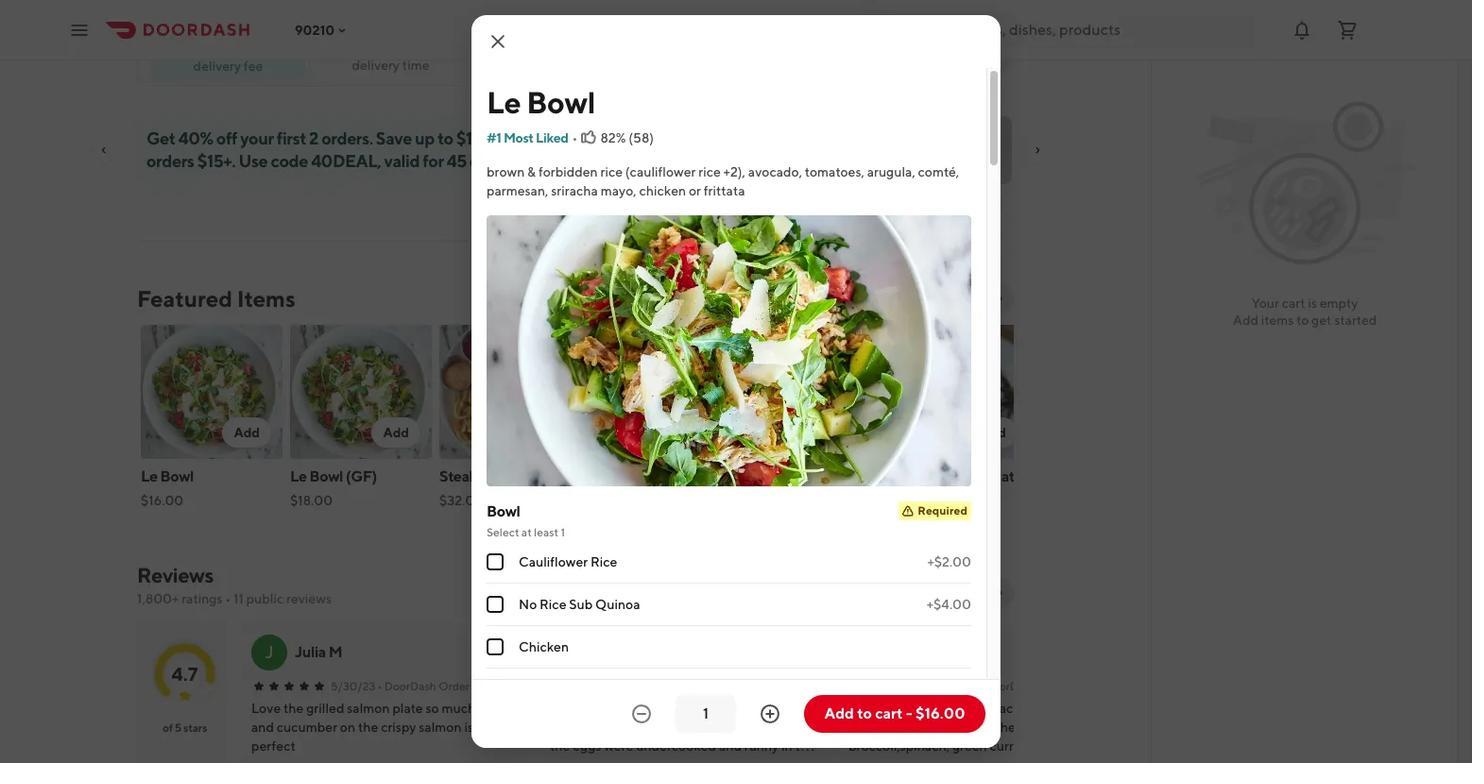 Task type: describe. For each thing, give the bounding box(es) containing it.
0 items, open order cart image
[[1337, 18, 1359, 41]]

forbidden
[[539, 164, 598, 180]]

$0.00
[[207, 39, 250, 57]]

12/25/22 • doordash order
[[928, 680, 1070, 694]]

fries
[[799, 489, 832, 507]]

bowl for le bowl $16.00
[[160, 468, 194, 486]]

stars
[[183, 721, 207, 735]]

started
[[1335, 313, 1377, 328]]

notification bell image
[[1291, 18, 1314, 41]]

to inside button
[[858, 705, 872, 723]]

required
[[918, 504, 968, 518]]

1 doordash from the left
[[385, 680, 436, 694]]

steak-
[[440, 468, 483, 486]]

close le bowl image
[[487, 30, 509, 53]]

(gf) inside le bowl (gf) $18.00
[[346, 468, 377, 486]]

c
[[562, 643, 575, 663]]

20
[[952, 55, 967, 69]]

12/25/22
[[928, 680, 976, 694]]

get
[[1312, 313, 1332, 328]]

open menu image
[[68, 18, 91, 41]]

grilled for grilled salmon plate (gf) $26.00
[[888, 468, 933, 486]]

salmon for grilled salmon plate (gf) $26.00
[[936, 468, 985, 486]]

bowl select at least 1
[[487, 503, 565, 540]]

decrease quantity by 1 image
[[630, 703, 653, 726]]

featured items
[[137, 285, 296, 312]]

cart inside your cart is empty add items to get started
[[1282, 296, 1306, 311]]

cauliflower rice
[[519, 555, 618, 570]]

cauliflower
[[519, 555, 588, 570]]

select promotional banner element
[[549, 184, 602, 218]]

previous button of carousel image
[[954, 291, 969, 306]]

julia m
[[295, 644, 342, 662]]

le for le bowl (gf) $18.00
[[290, 468, 307, 486]]

#1 most liked
[[487, 130, 569, 146]]

add for le bowl image at left
[[234, 425, 260, 440]]

comté,
[[918, 164, 960, 180]]

reviews 1,800+ ratings • 11 public reviews
[[137, 563, 332, 607]]

$16.00 inside le bowl $16.00
[[141, 493, 184, 509]]

9/29/23 • doordash order
[[630, 680, 767, 694]]

$0.00 delivery fee
[[193, 39, 263, 73]]

le for le bowl $16.00
[[141, 468, 158, 486]]

use
[[239, 151, 268, 171]]

fee
[[244, 58, 263, 73]]

doordash for 9/29/23
[[682, 680, 734, 694]]

your cart is empty add items to get started
[[1233, 296, 1377, 328]]

select
[[487, 526, 519, 540]]

le bowl (gf) image
[[290, 325, 432, 459]]

empty
[[1320, 296, 1359, 311]]

for
[[423, 151, 444, 171]]

review
[[871, 586, 916, 601]]

next image
[[992, 586, 1007, 601]]

• right 5/30/23
[[377, 680, 382, 694]]

le bowl (gf) $18.00
[[290, 468, 377, 509]]

1 grilled salmon plate (gf) image from the left
[[589, 325, 731, 459]]

quinoa
[[596, 598, 640, 613]]

bowl for le bowl
[[527, 84, 596, 120]]

(cauliflower
[[626, 164, 696, 180]]

plate for grilled salmon plate (gf)
[[689, 468, 724, 486]]

5/30/23
[[331, 680, 376, 694]]

tomatoes,
[[805, 164, 865, 180]]

45
[[447, 151, 467, 171]]

on
[[487, 129, 506, 148]]

• doordash order
[[377, 680, 470, 694]]

40deal,
[[311, 151, 381, 171]]

1,800+
[[137, 592, 179, 607]]

5 add button from the left
[[820, 418, 869, 448]]

82%
[[601, 130, 626, 146]]

• inside "le bowl" dialog
[[572, 130, 578, 146]]

or
[[689, 183, 701, 199]]

4 add button from the left
[[671, 418, 719, 448]]

liked
[[536, 130, 569, 146]]

next button of carousel image
[[992, 291, 1007, 306]]

items
[[237, 285, 296, 312]]

ratings
[[182, 592, 223, 607]]

get 40% off your first 2 orders. save up to $10 on orders $15+.  use code 40deal, valid for 45 days
[[147, 129, 506, 171]]

40%
[[178, 129, 213, 148]]

no
[[519, 598, 537, 613]]

add to cart - $16.00
[[825, 705, 966, 723]]

time
[[402, 58, 430, 73]]

grilled salmon plate (gf) $26.00
[[888, 468, 1023, 529]]

(gf) for grilled salmon plate (gf)
[[589, 489, 620, 507]]

sriracha
[[551, 183, 598, 199]]

get
[[147, 129, 175, 148]]

le bowl $16.00
[[141, 468, 194, 509]]

$10
[[456, 129, 484, 148]]

le bowl
[[487, 84, 596, 120]]

82% (58)
[[601, 130, 654, 146]]

bowl inside bowl select at least 1
[[487, 503, 520, 521]]

min for 20
[[969, 55, 988, 69]]

add for le bowl (gf) image
[[383, 425, 409, 440]]

save
[[376, 129, 412, 148]]

frites
[[483, 468, 521, 486]]

brown & forbidden rice (cauliflower rice +2), avocado, tomatoes, arugula, comté, parmesan, sriracha mayo, chicken or frittata
[[487, 164, 960, 199]]

previous image
[[954, 586, 969, 601]]

burger
[[738, 489, 784, 507]]

sub
[[569, 598, 593, 613]]

delivery inside the $0.00 delivery fee
[[193, 58, 241, 73]]

up
[[415, 129, 435, 148]]

& inside brown & forbidden rice (cauliflower rice +2), avocado, tomatoes, arugula, comté, parmesan, sriracha mayo, chicken or frittata
[[528, 164, 536, 180]]

steak frites image
[[440, 325, 581, 459]]

90210
[[295, 22, 335, 37]]

grass fed beef burger & fries
[[738, 468, 838, 507]]

avocado,
[[748, 164, 803, 180]]



Task type: vqa. For each thing, say whether or not it's contained in the screenshot.


Task type: locate. For each thing, give the bounding box(es) containing it.
off
[[216, 129, 237, 148]]

2
[[309, 129, 319, 148]]

3 doordash from the left
[[985, 680, 1036, 694]]

2 grilled salmon plate (gf) image from the left
[[888, 325, 1029, 459]]

grass fed beef burger & fries image
[[738, 325, 880, 459]]

add review
[[842, 586, 916, 601]]

of
[[163, 721, 173, 735]]

0 horizontal spatial delivery
[[193, 58, 241, 73]]

add button for $16.00
[[223, 418, 271, 448]]

$16.00 down 12/25/22
[[916, 705, 966, 723]]

min inside 35 min delivery time
[[388, 40, 413, 58]]

beef
[[807, 468, 838, 486]]

1 add button from the left
[[223, 418, 271, 448]]

grilled for grilled salmon plate (gf)
[[589, 468, 634, 486]]

to inside get 40% off your first 2 orders. save up to $10 on orders $15+.  use code 40deal, valid for 45 days
[[438, 129, 453, 148]]

rice up quinoa
[[591, 555, 618, 570]]

1 horizontal spatial (gf)
[[589, 489, 620, 507]]

1 horizontal spatial grilled salmon plate (gf) image
[[888, 325, 1029, 459]]

•
[[572, 130, 578, 146], [225, 592, 231, 607], [377, 680, 382, 694], [675, 680, 680, 694], [978, 680, 982, 694]]

items
[[1262, 313, 1294, 328]]

doordash for 12/25/22
[[985, 680, 1036, 694]]

$18.00
[[290, 493, 333, 509]]

2 plate from the left
[[988, 468, 1023, 486]]

steak-frites $32.00
[[440, 468, 521, 509]]

orders.
[[322, 129, 373, 148]]

(gf) up cauliflower rice
[[589, 489, 620, 507]]

add
[[1233, 313, 1259, 328], [234, 425, 260, 440], [383, 425, 409, 440], [533, 425, 559, 440], [682, 425, 708, 440], [831, 425, 857, 440], [981, 425, 1007, 440], [842, 586, 868, 601], [825, 705, 855, 723]]

rice up or
[[699, 164, 721, 180]]

to left get
[[1297, 313, 1309, 328]]

0 horizontal spatial order
[[439, 680, 470, 694]]

j
[[265, 643, 274, 663]]

$26.00
[[888, 514, 933, 529]]

le bowl image
[[141, 325, 283, 459]]

arugula,
[[867, 164, 916, 180]]

1 vertical spatial cart
[[875, 705, 903, 723]]

chicken
[[639, 183, 686, 199]]

reviews
[[137, 563, 213, 588]]

order for 9/29/23 • doordash order
[[736, 680, 767, 694]]

delivery left time
[[352, 58, 400, 73]]

$16.00 up the reviews
[[141, 493, 184, 509]]

1 grilled from the left
[[589, 468, 634, 486]]

rice
[[601, 164, 623, 180], [699, 164, 721, 180]]

$15+.
[[197, 151, 236, 171]]

public
[[246, 592, 284, 607]]

2 horizontal spatial le
[[487, 84, 521, 120]]

& up parmesan,
[[528, 164, 536, 180]]

to inside your cart is empty add items to get started
[[1297, 313, 1309, 328]]

le inside "le bowl" dialog
[[487, 84, 521, 120]]

1 horizontal spatial doordash
[[682, 680, 734, 694]]

2 horizontal spatial order
[[1039, 680, 1070, 694]]

0 horizontal spatial min
[[388, 40, 413, 58]]

min inside option
[[969, 55, 988, 69]]

0 horizontal spatial $16.00
[[141, 493, 184, 509]]

doordash
[[385, 680, 436, 694], [682, 680, 734, 694], [985, 680, 1036, 694]]

0 vertical spatial &
[[528, 164, 536, 180]]

frittata
[[704, 183, 745, 199]]

• right liked
[[572, 130, 578, 146]]

#1
[[487, 130, 501, 146]]

(gf) inside grilled salmon plate (gf) $26.00
[[888, 489, 919, 507]]

3 order from the left
[[1039, 680, 1070, 694]]

None checkbox
[[487, 554, 504, 571], [487, 597, 504, 614], [487, 554, 504, 571], [487, 597, 504, 614]]

grilled inside grilled salmon plate (gf) $26.00
[[888, 468, 933, 486]]

(gf)
[[346, 468, 377, 486], [589, 489, 620, 507], [888, 489, 919, 507]]

min right 20
[[969, 55, 988, 69]]

bowl up select
[[487, 503, 520, 521]]

add button
[[223, 418, 271, 448], [372, 418, 421, 448], [521, 418, 570, 448], [671, 418, 719, 448], [820, 418, 869, 448], [969, 418, 1018, 448]]

m
[[329, 644, 342, 662]]

1
[[561, 526, 565, 540]]

(gf) down le bowl (gf) image
[[346, 468, 377, 486]]

rice for cauliflower
[[591, 555, 618, 570]]

0 horizontal spatial to
[[438, 129, 453, 148]]

0 horizontal spatial plate
[[689, 468, 724, 486]]

3 add button from the left
[[521, 418, 570, 448]]

days
[[470, 151, 504, 171]]

(gf) inside grilled salmon plate (gf)
[[589, 489, 620, 507]]

reviews
[[286, 592, 332, 607]]

first
[[277, 129, 306, 148]]

$16.00
[[141, 493, 184, 509], [916, 705, 966, 723]]

grilled salmon plate (gf)
[[589, 468, 724, 507]]

le inside le bowl $16.00
[[141, 468, 158, 486]]

1 horizontal spatial delivery
[[352, 58, 400, 73]]

plate inside grilled salmon plate (gf) $26.00
[[988, 468, 1023, 486]]

2 horizontal spatial to
[[1297, 313, 1309, 328]]

your
[[1252, 296, 1280, 311]]

valid
[[384, 151, 420, 171]]

0 horizontal spatial salmon
[[637, 468, 687, 486]]

grilled inside grilled salmon plate (gf)
[[589, 468, 634, 486]]

1 vertical spatial &
[[787, 489, 796, 507]]

0 horizontal spatial grilled
[[589, 468, 634, 486]]

no rice sub quinoa
[[519, 598, 640, 613]]

salmon inside grilled salmon plate (gf) $26.00
[[936, 468, 985, 486]]

least
[[534, 526, 559, 540]]

& down fed
[[787, 489, 796, 507]]

rice right no
[[540, 598, 567, 613]]

1 horizontal spatial rice
[[699, 164, 721, 180]]

0 vertical spatial rice
[[591, 555, 618, 570]]

cart left is
[[1282, 296, 1306, 311]]

0 horizontal spatial le
[[141, 468, 158, 486]]

min
[[388, 40, 413, 58], [969, 55, 988, 69]]

2 grilled from the left
[[888, 468, 933, 486]]

0 horizontal spatial &
[[528, 164, 536, 180]]

doordash right 12/25/22
[[985, 680, 1036, 694]]

1 horizontal spatial to
[[858, 705, 872, 723]]

doordash right 5/30/23
[[385, 680, 436, 694]]

1 rice from the left
[[601, 164, 623, 180]]

bowl inside le bowl (gf) $18.00
[[310, 468, 343, 486]]

add button for $32.00
[[521, 418, 570, 448]]

salmon inside grilled salmon plate (gf)
[[637, 468, 687, 486]]

rice for no
[[540, 598, 567, 613]]

featured
[[137, 285, 233, 312]]

2 add button from the left
[[372, 418, 421, 448]]

plate
[[689, 468, 724, 486], [988, 468, 1023, 486]]

2 salmon from the left
[[936, 468, 985, 486]]

add for second grilled salmon plate (gf) image from right
[[682, 425, 708, 440]]

rice up "mayo,"
[[601, 164, 623, 180]]

(gf) up $26.00
[[888, 489, 919, 507]]

le bowl dialog
[[472, 15, 1001, 764]]

grilled
[[589, 468, 634, 486], [888, 468, 933, 486]]

delivery
[[352, 58, 400, 73], [193, 58, 241, 73]]

2 horizontal spatial (gf)
[[888, 489, 919, 507]]

mayo,
[[601, 183, 637, 199]]

doordash up current quantity is 1 'number field'
[[682, 680, 734, 694]]

• inside reviews 1,800+ ratings • 11 public reviews
[[225, 592, 231, 607]]

add for grass fed beef burger & fries image
[[831, 425, 857, 440]]

salmon
[[637, 468, 687, 486], [936, 468, 985, 486]]

bowl down le bowl image at left
[[160, 468, 194, 486]]

(gf) for grilled salmon plate (gf) $26.00
[[888, 489, 919, 507]]

(58)
[[629, 130, 654, 146]]

11
[[234, 592, 244, 607]]

$32.00
[[440, 493, 484, 509]]

orders
[[147, 151, 194, 171]]

order for 12/25/22 • doordash order
[[1039, 680, 1070, 694]]

1 horizontal spatial grilled
[[888, 468, 933, 486]]

20 min
[[952, 55, 988, 69]]

2 delivery from the left
[[193, 58, 241, 73]]

le inside le bowl (gf) $18.00
[[290, 468, 307, 486]]

1 horizontal spatial salmon
[[936, 468, 985, 486]]

add for second grilled salmon plate (gf) image from left
[[981, 425, 1007, 440]]

to right up
[[438, 129, 453, 148]]

plate for grilled salmon plate (gf) $26.00
[[988, 468, 1023, 486]]

grass
[[738, 468, 776, 486]]

0 vertical spatial to
[[438, 129, 453, 148]]

julia
[[295, 644, 326, 662]]

1 vertical spatial to
[[1297, 313, 1309, 328]]

1 horizontal spatial le
[[290, 468, 307, 486]]

2 order from the left
[[736, 680, 767, 694]]

0 horizontal spatial rice
[[601, 164, 623, 180]]

add review button
[[831, 578, 927, 609]]

1 horizontal spatial &
[[787, 489, 796, 507]]

35
[[368, 40, 386, 58]]

20 min radio
[[915, 36, 1014, 74]]

delivery inside 35 min delivery time
[[352, 58, 400, 73]]

1 plate from the left
[[689, 468, 724, 486]]

• right 12/25/22
[[978, 680, 982, 694]]

2 vertical spatial to
[[858, 705, 872, 723]]

bowl
[[527, 84, 596, 120], [160, 468, 194, 486], [310, 468, 343, 486], [487, 503, 520, 521]]

is
[[1309, 296, 1318, 311]]

1 horizontal spatial rice
[[591, 555, 618, 570]]

cart inside button
[[875, 705, 903, 723]]

bowl for le bowl (gf) $18.00
[[310, 468, 343, 486]]

featured items heading
[[137, 284, 296, 314]]

1 delivery from the left
[[352, 58, 400, 73]]

min right 35
[[388, 40, 413, 58]]

brown
[[487, 164, 525, 180]]

1 vertical spatial $16.00
[[916, 705, 966, 723]]

Chicken checkbox
[[487, 639, 504, 656]]

• right 9/29/23
[[675, 680, 680, 694]]

+$2.00
[[928, 555, 972, 570]]

add for steak frites image
[[533, 425, 559, 440]]

delivery down $0.00
[[193, 58, 241, 73]]

5
[[175, 721, 181, 735]]

chicken
[[519, 640, 569, 655]]

1 horizontal spatial min
[[969, 55, 988, 69]]

& inside grass fed beef burger & fries
[[787, 489, 796, 507]]

0 horizontal spatial rice
[[540, 598, 567, 613]]

add button for (gf)
[[372, 418, 421, 448]]

• left 11
[[225, 592, 231, 607]]

grilled salmon plate (gf) image
[[589, 325, 731, 459], [888, 325, 1029, 459]]

increase quantity by 1 image
[[759, 703, 782, 726]]

1 salmon from the left
[[637, 468, 687, 486]]

4.7
[[172, 663, 198, 685]]

Current quantity is 1 number field
[[687, 704, 725, 725]]

order
[[439, 680, 470, 694], [736, 680, 767, 694], [1039, 680, 1070, 694]]

cart left -
[[875, 705, 903, 723]]

min for 35
[[388, 40, 413, 58]]

bowl up liked
[[527, 84, 596, 120]]

1 vertical spatial rice
[[540, 598, 567, 613]]

parmesan,
[[487, 183, 549, 199]]

of 5 stars
[[163, 721, 207, 735]]

1 horizontal spatial cart
[[1282, 296, 1306, 311]]

0 horizontal spatial (gf)
[[346, 468, 377, 486]]

0 horizontal spatial grilled salmon plate (gf) image
[[589, 325, 731, 459]]

code
[[271, 151, 308, 171]]

6 add button from the left
[[969, 418, 1018, 448]]

35 min delivery time
[[352, 40, 430, 73]]

1 horizontal spatial plate
[[988, 468, 1023, 486]]

to left -
[[858, 705, 872, 723]]

1 horizontal spatial order
[[736, 680, 767, 694]]

2 rice from the left
[[699, 164, 721, 180]]

1 horizontal spatial $16.00
[[916, 705, 966, 723]]

salmon for grilled salmon plate (gf)
[[637, 468, 687, 486]]

1 order from the left
[[439, 680, 470, 694]]

0 horizontal spatial doordash
[[385, 680, 436, 694]]

le for le bowl
[[487, 84, 521, 120]]

$16.00 inside button
[[916, 705, 966, 723]]

bowl group
[[487, 502, 972, 764]]

bowl up $18.00
[[310, 468, 343, 486]]

0 horizontal spatial cart
[[875, 705, 903, 723]]

2 horizontal spatial doordash
[[985, 680, 1036, 694]]

0 vertical spatial $16.00
[[141, 493, 184, 509]]

2 doordash from the left
[[682, 680, 734, 694]]

add button for plate
[[969, 418, 1018, 448]]

0 vertical spatial cart
[[1282, 296, 1306, 311]]

plate inside grilled salmon plate (gf)
[[689, 468, 724, 486]]

your
[[240, 129, 274, 148]]

add inside button
[[825, 705, 855, 723]]

add inside your cart is empty add items to get started
[[1233, 313, 1259, 328]]

fed
[[778, 468, 804, 486]]

90210 button
[[295, 22, 350, 37]]

+2),
[[724, 164, 746, 180]]

bowl inside le bowl $16.00
[[160, 468, 194, 486]]

add inside button
[[842, 586, 868, 601]]



